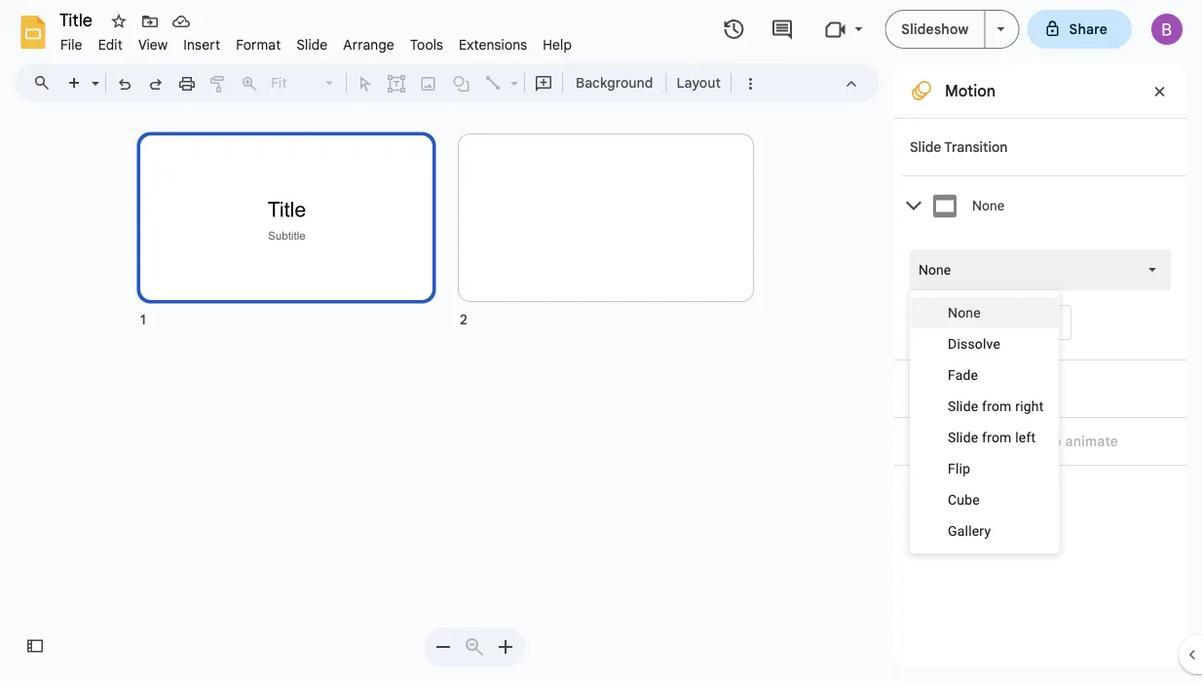 Task type: describe. For each thing, give the bounding box(es) containing it.
file menu item
[[53, 33, 90, 56]]

arrange
[[343, 36, 395, 53]]

background
[[576, 74, 654, 91]]

help
[[543, 36, 572, 53]]

file
[[60, 36, 83, 53]]

right
[[1016, 398, 1045, 414]]

motion section
[[895, 63, 1187, 667]]

tools menu item
[[403, 33, 451, 56]]

new slide with layout image
[[87, 70, 99, 77]]

select
[[937, 433, 979, 450]]

main toolbar
[[58, 68, 766, 98]]

slide for slide from left
[[949, 429, 979, 445]]

extensions menu item
[[451, 33, 535, 56]]

slide for slide transition
[[910, 138, 942, 155]]

decrease thumbnail size image
[[432, 636, 455, 659]]

slideshow
[[902, 20, 969, 38]]

insert image image
[[418, 69, 440, 97]]

share button
[[1028, 10, 1133, 49]]

play
[[935, 490, 963, 507]]

increase thumbnail size image
[[494, 636, 518, 659]]

2 horizontal spatial to
[[1049, 433, 1062, 450]]

insert menu item
[[176, 33, 228, 56]]

slide menu item
[[289, 33, 336, 56]]

fade
[[949, 367, 979, 383]]

select an object to animate button
[[910, 430, 1132, 453]]

view
[[138, 36, 168, 53]]

to for all
[[977, 315, 989, 330]]

apply
[[941, 315, 974, 330]]

transition
[[945, 138, 1008, 155]]

none list box
[[910, 250, 1172, 290]]

none option
[[919, 260, 952, 280]]

slide transition
[[910, 138, 1008, 155]]

layout
[[677, 74, 721, 91]]

reset thumbnail size image
[[463, 636, 486, 659]]

new
[[568, 346, 610, 374]]

play button
[[910, 482, 988, 517]]

shape image
[[451, 69, 473, 97]]

Star checkbox
[[105, 8, 133, 35]]

presentation options image
[[998, 27, 1006, 31]]

menu bar banner
[[0, 0, 1203, 682]]

help menu item
[[535, 33, 580, 56]]

an
[[983, 433, 999, 450]]

Menus field
[[24, 69, 67, 97]]

none inside tab
[[973, 198, 1005, 214]]

navigation inside click to add new slide application
[[0, 110, 895, 682]]

object animations
[[910, 380, 1029, 397]]

list box inside click to add new slide application
[[910, 290, 1060, 554]]

view menu item
[[131, 33, 176, 56]]

click to add new slide
[[443, 346, 664, 374]]

select an object to animate
[[937, 433, 1119, 450]]



Task type: locate. For each thing, give the bounding box(es) containing it.
apply to all slides button
[[910, 305, 1072, 340]]

share
[[1070, 20, 1108, 38]]

1 from from the top
[[983, 398, 1012, 414]]

cube
[[949, 492, 981, 508]]

1 vertical spatial none
[[919, 262, 952, 278]]

all
[[992, 315, 1005, 330]]

gallery
[[949, 523, 992, 539]]

to
[[977, 315, 989, 330], [498, 346, 518, 374], [1049, 433, 1062, 450]]

2 from from the top
[[983, 429, 1012, 445]]

motion
[[946, 81, 996, 100]]

object
[[910, 380, 954, 397]]

none inside list box
[[949, 305, 982, 321]]

to for add
[[498, 346, 518, 374]]

Zoom text field
[[268, 69, 323, 97]]

object
[[1003, 433, 1045, 450]]

menu bar containing file
[[53, 25, 580, 58]]

tools
[[410, 36, 444, 53]]

from
[[983, 398, 1012, 414], [983, 429, 1012, 445]]

slide from left
[[949, 429, 1037, 445]]

Zoom field
[[265, 69, 342, 98]]

none tab panel
[[903, 235, 1187, 360]]

slide left "an"
[[949, 429, 979, 445]]

flip
[[949, 461, 971, 477]]

none up apply
[[919, 262, 952, 278]]

0 horizontal spatial to
[[498, 346, 518, 374]]

insert
[[184, 36, 220, 53]]

slide down object animations
[[949, 398, 979, 414]]

menu bar
[[53, 25, 580, 58]]

animations
[[957, 380, 1029, 397]]

add
[[524, 346, 562, 374]]

menu bar inside menu bar banner
[[53, 25, 580, 58]]

0 vertical spatial from
[[983, 398, 1012, 414]]

slideshow button
[[885, 10, 986, 49]]

1 vertical spatial to
[[498, 346, 518, 374]]

slide inside menu item
[[297, 36, 328, 53]]

extensions
[[459, 36, 528, 53]]

toolbar
[[424, 628, 525, 667]]

from left the left
[[983, 429, 1012, 445]]

click
[[443, 346, 492, 374]]

1 horizontal spatial to
[[977, 315, 989, 330]]

to inside none tab panel
[[977, 315, 989, 330]]

slide for slide
[[297, 36, 328, 53]]

from for left
[[983, 429, 1012, 445]]

list box
[[910, 290, 1060, 554]]

none
[[973, 198, 1005, 214], [919, 262, 952, 278], [949, 305, 982, 321]]

format
[[236, 36, 281, 53]]

arrange menu item
[[336, 33, 403, 56]]

1 vertical spatial from
[[983, 429, 1012, 445]]

2 vertical spatial none
[[949, 305, 982, 321]]

slide
[[297, 36, 328, 53], [910, 138, 942, 155], [949, 398, 979, 414], [949, 429, 979, 445]]

Rename text field
[[53, 8, 103, 31]]

0 vertical spatial to
[[977, 315, 989, 330]]

to right the left
[[1049, 433, 1062, 450]]

edit menu item
[[90, 33, 131, 56]]

slide from right
[[949, 398, 1045, 414]]

list box containing none
[[910, 290, 1060, 554]]

from for right
[[983, 398, 1012, 414]]

dissolve
[[949, 336, 1001, 352]]

edit
[[98, 36, 123, 53]]

slide inside motion section
[[910, 138, 942, 155]]

slide left transition
[[910, 138, 942, 155]]

slide
[[616, 346, 664, 374]]

slide for slide from right
[[949, 398, 979, 414]]

slides
[[1009, 315, 1042, 330]]

0 vertical spatial none
[[973, 198, 1005, 214]]

2 vertical spatial to
[[1049, 433, 1062, 450]]

click to add new slide application
[[0, 0, 1203, 682]]

navigation
[[0, 110, 895, 682]]

animate
[[1066, 433, 1119, 450]]

to left all
[[977, 315, 989, 330]]

slide up zoom field
[[297, 36, 328, 53]]

apply to all slides
[[941, 315, 1042, 330]]

none inside list box
[[919, 262, 952, 278]]

left
[[1016, 429, 1037, 445]]

to left the add
[[498, 346, 518, 374]]

none tab
[[903, 175, 1187, 235]]

none down transition
[[973, 198, 1005, 214]]

layout button
[[671, 68, 727, 97]]

none up "dissolve"
[[949, 305, 982, 321]]

background button
[[567, 68, 662, 97]]

from down animations
[[983, 398, 1012, 414]]

format menu item
[[228, 33, 289, 56]]



Task type: vqa. For each thing, say whether or not it's contained in the screenshot.
'play' BUTTON at the right bottom
yes



